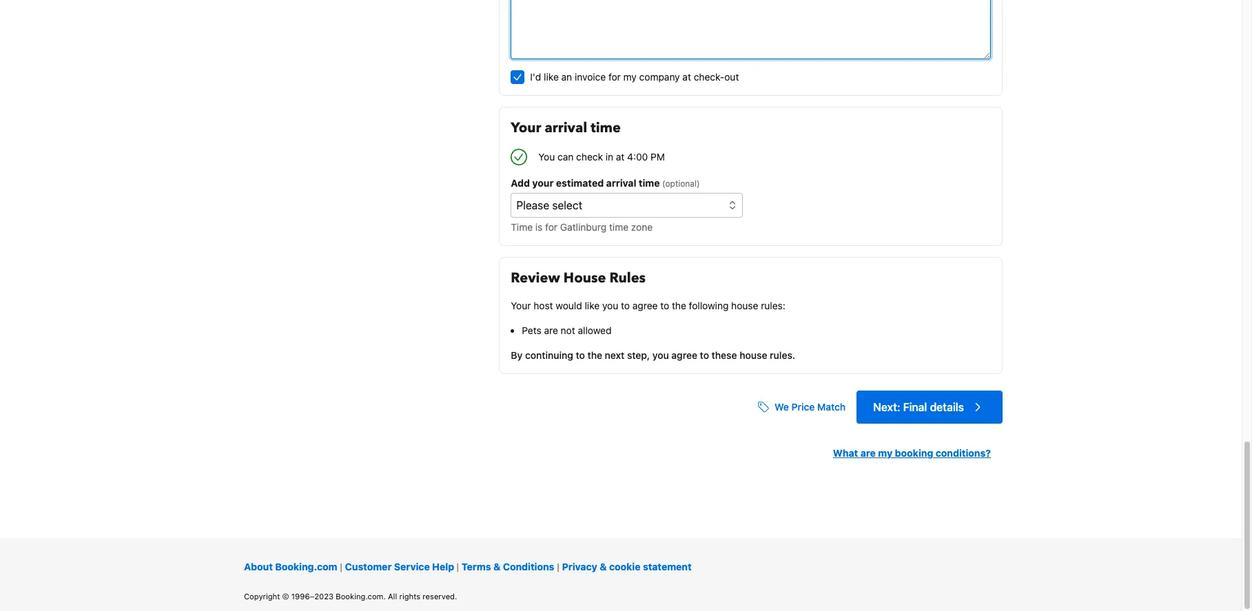 Task type: locate. For each thing, give the bounding box(es) containing it.
copyright © 1996–2023 booking.com. all rights reserved.
[[244, 592, 457, 601]]

arrival down in
[[606, 177, 637, 189]]

house left rules:
[[732, 300, 759, 312]]

0 vertical spatial my
[[624, 71, 637, 83]]

(optional)
[[663, 179, 700, 189]]

0 vertical spatial agree
[[633, 300, 658, 312]]

0 vertical spatial you
[[602, 300, 619, 312]]

next: final details
[[874, 401, 964, 414]]

for right invoice
[[609, 71, 621, 83]]

are right what
[[861, 448, 876, 459]]

can
[[558, 151, 574, 163]]

None text field
[[511, 0, 991, 60]]

for right is
[[545, 222, 558, 233]]

at right in
[[616, 151, 625, 163]]

booking.com
[[275, 561, 337, 573]]

are left not
[[544, 325, 558, 337]]

0 vertical spatial for
[[609, 71, 621, 83]]

time left zone
[[609, 222, 629, 233]]

you up allowed
[[602, 300, 619, 312]]

my
[[624, 71, 637, 83], [878, 448, 893, 459]]

& right terms
[[494, 561, 501, 573]]

terms & conditions link
[[462, 561, 555, 573]]

house right these on the right
[[740, 350, 768, 361]]

1 vertical spatial agree
[[672, 350, 698, 361]]

reserved.
[[423, 592, 457, 601]]

0 vertical spatial at
[[683, 71, 691, 83]]

add your estimated arrival time (optional)
[[511, 177, 700, 189]]

1 horizontal spatial agree
[[672, 350, 698, 361]]

like left an
[[544, 71, 559, 83]]

1 vertical spatial your
[[511, 300, 531, 312]]

1 horizontal spatial are
[[861, 448, 876, 459]]

out
[[725, 71, 739, 83]]

& left cookie
[[600, 561, 607, 573]]

customer service help terms & conditions
[[345, 561, 555, 573]]

invoice
[[575, 71, 606, 83]]

0 vertical spatial house
[[732, 300, 759, 312]]

my left company
[[624, 71, 637, 83]]

0 horizontal spatial are
[[544, 325, 558, 337]]

time up in
[[591, 119, 621, 137]]

about booking.com link
[[244, 561, 337, 573]]

your
[[532, 177, 554, 189]]

add
[[511, 177, 530, 189]]

agree left these on the right
[[672, 350, 698, 361]]

final
[[904, 401, 928, 414]]

house for rules:
[[732, 300, 759, 312]]

you can check in at 4:00 pm
[[539, 151, 665, 163]]

1 horizontal spatial the
[[672, 300, 687, 312]]

cookie
[[609, 561, 641, 573]]

like
[[544, 71, 559, 83], [585, 300, 600, 312]]

your
[[511, 119, 542, 137], [511, 300, 531, 312]]

agree
[[633, 300, 658, 312], [672, 350, 698, 361]]

1 horizontal spatial my
[[878, 448, 893, 459]]

at
[[683, 71, 691, 83], [616, 151, 625, 163]]

we price match button
[[753, 395, 852, 420]]

check-
[[694, 71, 725, 83]]

like right would
[[585, 300, 600, 312]]

copyright
[[244, 592, 280, 601]]

0 horizontal spatial you
[[602, 300, 619, 312]]

next: final details button
[[857, 391, 1003, 424]]

what
[[833, 448, 858, 459]]

for
[[609, 71, 621, 83], [545, 222, 558, 233]]

check
[[576, 151, 603, 163]]

0 horizontal spatial arrival
[[545, 119, 587, 137]]

you
[[602, 300, 619, 312], [653, 350, 669, 361]]

you right step,
[[653, 350, 669, 361]]

to down rules
[[621, 300, 630, 312]]

1 horizontal spatial arrival
[[606, 177, 637, 189]]

rules:
[[761, 300, 786, 312]]

host
[[534, 300, 553, 312]]

1 vertical spatial like
[[585, 300, 600, 312]]

0 horizontal spatial my
[[624, 71, 637, 83]]

0 horizontal spatial like
[[544, 71, 559, 83]]

your left host
[[511, 300, 531, 312]]

house for rules.
[[740, 350, 768, 361]]

rules
[[610, 269, 646, 288]]

house
[[732, 300, 759, 312], [740, 350, 768, 361]]

you
[[539, 151, 555, 163]]

2 vertical spatial time
[[609, 222, 629, 233]]

booking.com.
[[336, 592, 386, 601]]

privacy & cookie statement link
[[562, 561, 692, 573]]

©
[[282, 592, 289, 601]]

an
[[562, 71, 572, 83]]

company
[[639, 71, 680, 83]]

1 your from the top
[[511, 119, 542, 137]]

the left "next"
[[588, 350, 603, 361]]

match
[[818, 401, 846, 413]]

0 horizontal spatial the
[[588, 350, 603, 361]]

next:
[[874, 401, 901, 414]]

review
[[511, 269, 560, 288]]

booking
[[895, 448, 934, 459]]

conditions?
[[936, 448, 991, 459]]

conditions
[[503, 561, 555, 573]]

&
[[494, 561, 501, 573], [600, 561, 607, 573]]

continuing
[[525, 350, 573, 361]]

we
[[775, 401, 789, 413]]

your up you
[[511, 119, 542, 137]]

1 vertical spatial house
[[740, 350, 768, 361]]

arrival up can
[[545, 119, 587, 137]]

step,
[[627, 350, 650, 361]]

privacy
[[562, 561, 598, 573]]

my left booking
[[878, 448, 893, 459]]

0 vertical spatial are
[[544, 325, 558, 337]]

0 vertical spatial time
[[591, 119, 621, 137]]

2 your from the top
[[511, 300, 531, 312]]

1 vertical spatial are
[[861, 448, 876, 459]]

1 horizontal spatial you
[[653, 350, 669, 361]]

time
[[591, 119, 621, 137], [639, 177, 660, 189], [609, 222, 629, 233]]

the left following
[[672, 300, 687, 312]]

review house rules
[[511, 269, 646, 288]]

1 vertical spatial my
[[878, 448, 893, 459]]

0 horizontal spatial &
[[494, 561, 501, 573]]

i'd like an invoice for my company at check-out
[[530, 71, 739, 83]]

to
[[621, 300, 630, 312], [661, 300, 670, 312], [576, 350, 585, 361], [700, 350, 709, 361]]

1 vertical spatial arrival
[[606, 177, 637, 189]]

1 vertical spatial you
[[653, 350, 669, 361]]

1 vertical spatial the
[[588, 350, 603, 361]]

agree down rules
[[633, 300, 658, 312]]

1 horizontal spatial &
[[600, 561, 607, 573]]

are for pets
[[544, 325, 558, 337]]

time down 4:00 pm
[[639, 177, 660, 189]]

0 horizontal spatial for
[[545, 222, 558, 233]]

details
[[930, 401, 964, 414]]

estimated
[[556, 177, 604, 189]]

0 horizontal spatial at
[[616, 151, 625, 163]]

0 vertical spatial your
[[511, 119, 542, 137]]

rights
[[400, 592, 421, 601]]

are
[[544, 325, 558, 337], [861, 448, 876, 459]]

2 & from the left
[[600, 561, 607, 573]]

pets are not allowed
[[522, 325, 612, 337]]

the
[[672, 300, 687, 312], [588, 350, 603, 361]]

0 vertical spatial arrival
[[545, 119, 587, 137]]

at left check-
[[683, 71, 691, 83]]

to down the pets are not allowed
[[576, 350, 585, 361]]

1 horizontal spatial at
[[683, 71, 691, 83]]

1 vertical spatial time
[[639, 177, 660, 189]]

your for your host would like you to agree to the following house rules:
[[511, 300, 531, 312]]

statement
[[643, 561, 692, 573]]

arrival
[[545, 119, 587, 137], [606, 177, 637, 189]]



Task type: describe. For each thing, give the bounding box(es) containing it.
0 vertical spatial like
[[544, 71, 559, 83]]

customer service help link
[[345, 561, 457, 573]]

price
[[792, 401, 815, 413]]

not
[[561, 325, 575, 337]]

is
[[536, 222, 543, 233]]

0 horizontal spatial agree
[[633, 300, 658, 312]]

rules.
[[770, 350, 796, 361]]

time
[[511, 222, 533, 233]]

by continuing to the next step, you agree to these house rules.
[[511, 350, 796, 361]]

1996–2023
[[291, 592, 334, 601]]

privacy & cookie statement
[[562, 561, 692, 573]]

1 vertical spatial at
[[616, 151, 625, 163]]

terms
[[462, 561, 491, 573]]

in
[[606, 151, 614, 163]]

service
[[394, 561, 430, 573]]

customer
[[345, 561, 392, 573]]

1 horizontal spatial like
[[585, 300, 600, 312]]

1 horizontal spatial for
[[609, 71, 621, 83]]

are for what
[[861, 448, 876, 459]]

gatlinburg
[[560, 222, 607, 233]]

house
[[564, 269, 606, 288]]

time for gatlinburg
[[609, 222, 629, 233]]

1 vertical spatial for
[[545, 222, 558, 233]]

help
[[432, 561, 454, 573]]

4:00 pm
[[627, 151, 665, 163]]

what are my booking conditions?
[[833, 448, 991, 459]]

about
[[244, 561, 273, 573]]

time is for gatlinburg time zone
[[511, 222, 653, 233]]

your arrival time
[[511, 119, 621, 137]]

to left following
[[661, 300, 670, 312]]

what are my booking conditions? link
[[833, 448, 991, 459]]

about booking.com
[[244, 561, 337, 573]]

pets
[[522, 325, 542, 337]]

these
[[712, 350, 737, 361]]

to left these on the right
[[700, 350, 709, 361]]

following
[[689, 300, 729, 312]]

your host would like you to agree to the following house rules:
[[511, 300, 786, 312]]

next
[[605, 350, 625, 361]]

all
[[388, 592, 397, 601]]

0 vertical spatial the
[[672, 300, 687, 312]]

your for your arrival time
[[511, 119, 542, 137]]

would
[[556, 300, 582, 312]]

1 & from the left
[[494, 561, 501, 573]]

zone
[[631, 222, 653, 233]]

allowed
[[578, 325, 612, 337]]

we price match
[[775, 401, 846, 413]]

time for arrival
[[639, 177, 660, 189]]

by
[[511, 350, 523, 361]]

i'd
[[530, 71, 541, 83]]



Task type: vqa. For each thing, say whether or not it's contained in the screenshot.
booking
yes



